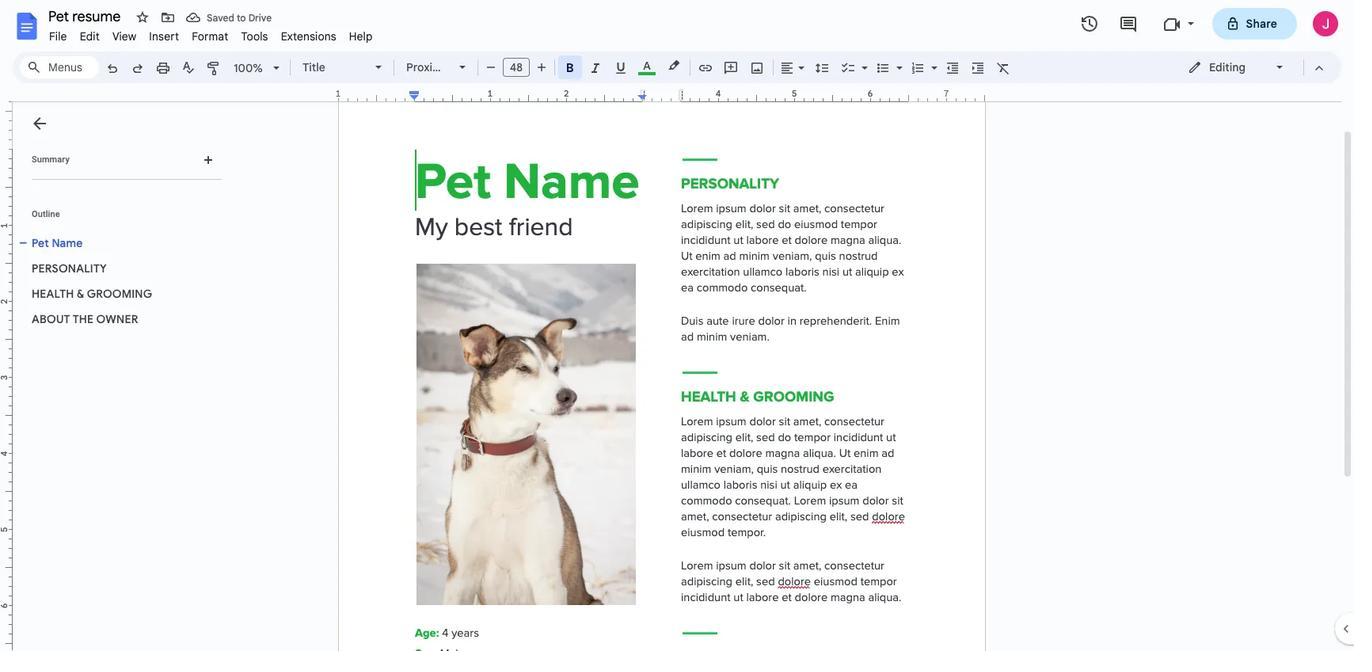 Task type: describe. For each thing, give the bounding box(es) containing it.
tools menu item
[[235, 27, 275, 46]]

proxima
[[406, 60, 448, 74]]

styles list. title selected. option
[[303, 56, 366, 78]]

saved to drive
[[207, 11, 272, 23]]

help
[[349, 29, 373, 44]]

health
[[32, 287, 74, 301]]

main toolbar
[[98, 0, 1016, 614]]

menu bar banner
[[0, 0, 1354, 651]]

menu bar inside menu bar banner
[[43, 21, 379, 47]]

title
[[303, 60, 325, 74]]

1
[[336, 88, 341, 99]]

health & grooming
[[32, 287, 152, 301]]

format menu item
[[185, 27, 235, 46]]

saved to drive button
[[182, 6, 276, 29]]

extensions
[[281, 29, 336, 44]]

document outline element
[[13, 102, 228, 651]]

the
[[73, 312, 94, 326]]

line & paragraph spacing image
[[813, 56, 831, 78]]

tools
[[241, 29, 268, 44]]

editing
[[1209, 60, 1246, 74]]

extensions menu item
[[275, 27, 343, 46]]

Menus field
[[20, 56, 99, 78]]

editing button
[[1177, 55, 1297, 79]]

pet name
[[32, 236, 83, 250]]

Zoom text field
[[230, 57, 268, 79]]

saved
[[207, 11, 234, 23]]

proxima nova option
[[406, 56, 478, 78]]

insert menu item
[[143, 27, 185, 46]]

mode and view toolbar
[[1176, 51, 1332, 83]]



Task type: locate. For each thing, give the bounding box(es) containing it.
insert image image
[[748, 56, 766, 78]]

application containing share
[[0, 0, 1354, 651]]

text color image
[[638, 56, 656, 75]]

share button
[[1212, 8, 1297, 40]]

file
[[49, 29, 67, 44]]

to
[[237, 11, 246, 23]]

edit
[[80, 29, 100, 44]]

Rename text field
[[43, 6, 130, 25]]

right margin image
[[905, 90, 985, 101]]

summary
[[32, 154, 70, 165]]

proxima nova
[[406, 60, 478, 74]]

owner
[[96, 312, 138, 326]]

Font size field
[[503, 58, 536, 78]]

name
[[52, 236, 83, 250]]

about the owner
[[32, 312, 138, 326]]

summary heading
[[32, 154, 70, 166]]

application
[[0, 0, 1354, 651]]

view menu item
[[106, 27, 143, 46]]

about
[[32, 312, 70, 326]]

outline
[[32, 209, 60, 219]]

drive
[[248, 11, 272, 23]]

menu bar
[[43, 21, 379, 47]]

menu bar containing file
[[43, 21, 379, 47]]

file menu item
[[43, 27, 73, 46]]

pet
[[32, 236, 49, 250]]

Star checkbox
[[131, 6, 154, 29]]

Zoom field
[[227, 56, 287, 80]]

nova
[[451, 60, 478, 74]]

help menu item
[[343, 27, 379, 46]]

Font size text field
[[504, 58, 529, 77]]

&
[[77, 287, 84, 301]]

share
[[1246, 17, 1278, 31]]

top margin image
[[0, 74, 12, 154]]

edit menu item
[[73, 27, 106, 46]]

format
[[192, 29, 228, 44]]

highlight color image
[[665, 56, 683, 75]]

view
[[112, 29, 136, 44]]

outline heading
[[13, 208, 228, 230]]

grooming
[[87, 287, 152, 301]]

personality
[[32, 261, 107, 276]]

left margin image
[[339, 90, 419, 101]]

insert
[[149, 29, 179, 44]]



Task type: vqa. For each thing, say whether or not it's contained in the screenshot.
"Edit" "Menu Item"
yes



